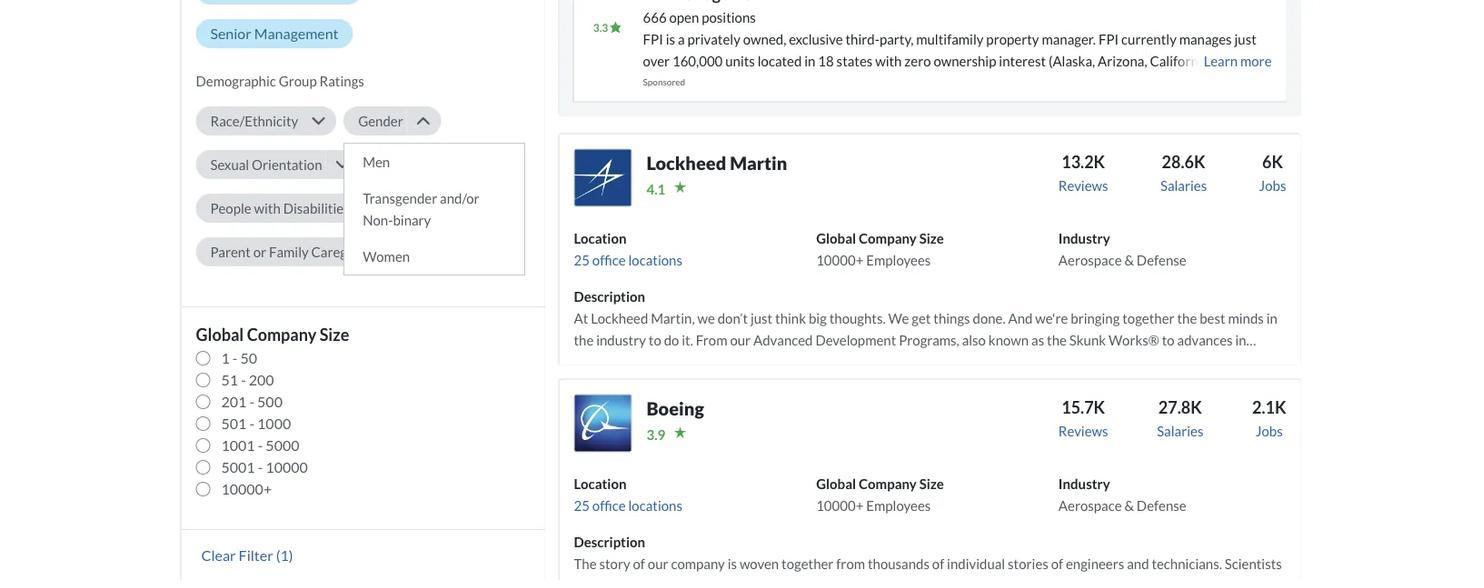 Task type: locate. For each thing, give the bounding box(es) containing it.
customers
[[663, 375, 725, 392]]

advances
[[1178, 332, 1233, 348]]

- down "1001 - 5000"
[[258, 458, 263, 476]]

industry aerospace & defense for boeing
[[1059, 475, 1187, 513]]

we
[[698, 310, 715, 326]]

0 vertical spatial employees
[[867, 252, 931, 268]]

people
[[210, 200, 252, 216]]

50
[[241, 349, 257, 367]]

1 vertical spatial jobs
[[1256, 423, 1284, 439]]

filter
[[239, 546, 273, 564]]

0 vertical spatial location 25 office locations
[[574, 230, 683, 268]]

jobs inside the 2.1k jobs
[[1256, 423, 1284, 439]]

2 defense from the top
[[1137, 497, 1187, 513]]

salaries down 28.6k
[[1161, 177, 1208, 193]]

2 description from the top
[[574, 533, 646, 550]]

to
[[649, 332, 662, 348], [1163, 332, 1175, 348], [1106, 353, 1118, 370], [847, 375, 859, 392]]

location
[[574, 230, 627, 246], [574, 475, 627, 492]]

2 25 office locations link from the top
[[574, 497, 683, 513]]

challenges
[[574, 375, 637, 392]]

28.6k salaries
[[1161, 152, 1208, 193]]

jobs down the 2.1k
[[1256, 423, 1284, 439]]

locations for lockheed martin
[[629, 252, 683, 268]]

defense up 'together'
[[1137, 252, 1187, 268]]

28.6k
[[1163, 152, 1206, 172]]

2 vertical spatial company
[[859, 475, 917, 492]]

2 location 25 office locations from the top
[[574, 475, 683, 513]]

global company size 10000+ employees for boeing
[[817, 475, 945, 513]]

25 down boeing image
[[574, 497, 590, 513]]

0 vertical spatial &
[[1125, 252, 1135, 268]]

reviews down "15.7k"
[[1059, 423, 1109, 439]]

1 vertical spatial locations
[[629, 497, 683, 513]]

industry
[[597, 332, 646, 348]]

aerospace down 15.7k reviews on the bottom
[[1059, 497, 1122, 513]]

size
[[920, 230, 945, 246], [320, 325, 349, 345], [920, 475, 945, 492]]

- right 1
[[233, 349, 238, 367]]

industry down 13.2k reviews at top right
[[1059, 230, 1111, 246]]

& for lockheed martin
[[1125, 252, 1135, 268]]

1 vertical spatial aerospace
[[1059, 497, 1122, 513]]

bringing
[[1071, 310, 1121, 326]]

0 vertical spatial aerospace
[[1059, 252, 1122, 268]]

jobs
[[1260, 177, 1287, 193], [1256, 423, 1284, 439]]

boeing
[[647, 398, 705, 420]]

0 horizontal spatial always
[[721, 353, 762, 370]]

reviews
[[1059, 177, 1109, 193], [1059, 423, 1109, 439]]

1 vertical spatial global
[[196, 325, 244, 345]]

- right 501
[[250, 415, 255, 432]]

industry
[[1059, 230, 1111, 246], [1059, 475, 1111, 492]]

2 industry aerospace & defense from the top
[[1059, 475, 1187, 513]]

666
[[643, 9, 667, 25]]

1 & from the top
[[1125, 252, 1135, 268]]

description for description at lockheed martin, we don't just think big thoughts. we get things done.    and we're bringing together the best minds in the industry to do it.    from our advanced development programs, also known as the skunk works® to advances in renewable energy, we're always adapting, always innovating, and always figuring out ways to meet the needs of the real challenges our customers face.     if you're ready to solve problems that don't have quick answers,  check us out.
[[574, 288, 646, 304]]

2 aerospace from the top
[[1059, 497, 1122, 513]]

we're
[[1036, 310, 1069, 326], [686, 353, 719, 370]]

2 office from the top
[[593, 497, 626, 513]]

1 defense from the top
[[1137, 252, 1187, 268]]

0 vertical spatial company
[[859, 230, 917, 246]]

1 industry from the top
[[1059, 230, 1111, 246]]

(1)
[[276, 546, 293, 564]]

1 horizontal spatial our
[[730, 332, 751, 348]]

office down boeing image
[[593, 497, 626, 513]]

1 office from the top
[[593, 252, 626, 268]]

locations for boeing
[[629, 497, 683, 513]]

reviews down 13.2k
[[1059, 177, 1109, 193]]

the up check
[[1154, 353, 1174, 370]]

senior management
[[210, 24, 339, 42]]

in
[[1267, 310, 1278, 326], [1236, 332, 1247, 348]]

1 25 office locations link from the top
[[574, 252, 683, 268]]

0 vertical spatial 25
[[574, 252, 590, 268]]

0 vertical spatial salaries
[[1161, 177, 1208, 193]]

1 global company size 10000+ employees from the top
[[817, 230, 945, 268]]

always down also
[[958, 353, 999, 370]]

don't
[[718, 310, 748, 326]]

1 horizontal spatial always
[[822, 353, 862, 370]]

if
[[758, 375, 767, 392]]

description
[[574, 288, 646, 304], [574, 533, 646, 550]]

industry aerospace & defense down 15.7k reviews on the bottom
[[1059, 475, 1187, 513]]

1 location 25 office locations from the top
[[574, 230, 683, 268]]

martin
[[730, 153, 788, 174]]

jobs for boeing
[[1256, 423, 1284, 439]]

employees for lockheed martin
[[867, 252, 931, 268]]

25 office locations link down 3.9
[[574, 497, 683, 513]]

in down minds
[[1236, 332, 1247, 348]]

energy,
[[640, 353, 683, 370]]

501
[[221, 415, 247, 432]]

& for boeing
[[1125, 497, 1135, 513]]

the down at
[[574, 332, 594, 348]]

25 up at
[[574, 252, 590, 268]]

15.7k reviews
[[1059, 397, 1109, 439]]

industry down 15.7k reviews on the bottom
[[1059, 475, 1111, 492]]

the
[[1178, 310, 1198, 326], [574, 332, 594, 348], [1154, 353, 1174, 370], [1230, 353, 1249, 370]]

1 vertical spatial defense
[[1137, 497, 1187, 513]]

1 vertical spatial salaries
[[1158, 423, 1204, 439]]

thoughts.
[[830, 310, 886, 326]]

1 locations from the top
[[629, 252, 683, 268]]

2 reviews from the top
[[1059, 423, 1109, 439]]

office up industry
[[593, 252, 626, 268]]

1 vertical spatial employees
[[867, 497, 931, 513]]

defense
[[1137, 252, 1187, 268], [1137, 497, 1187, 513]]

- for 1001
[[258, 436, 263, 454]]

always down development
[[822, 353, 862, 370]]

25 office locations link for lockheed martin
[[574, 252, 683, 268]]

company for boeing
[[859, 475, 917, 492]]

1 vertical spatial industry
[[1059, 475, 1111, 492]]

lockheed up industry
[[591, 310, 649, 326]]

locations up martin,
[[629, 252, 683, 268]]

also
[[963, 332, 986, 348]]

lockheed up 4.1
[[647, 153, 727, 174]]

1 employees from the top
[[867, 252, 931, 268]]

aerospace for boeing
[[1059, 497, 1122, 513]]

- left 5000
[[258, 436, 263, 454]]

global company size 10000+ employees for lockheed martin
[[817, 230, 945, 268]]

1 industry aerospace & defense from the top
[[1059, 230, 1187, 268]]

4.1
[[647, 181, 666, 197]]

adapting,
[[764, 353, 819, 370]]

lockheed inside description at lockheed martin, we don't just think big thoughts. we get things done.    and we're bringing together the best minds in the industry to do it.    from our advanced development programs, also known as the skunk works® to advances in renewable energy, we're always adapting, always innovating, and always figuring out ways to meet the needs of the real challenges our customers face.     if you're ready to solve problems that don't have quick answers,  check us out.
[[591, 310, 649, 326]]

2 industry from the top
[[1059, 475, 1111, 492]]

0 vertical spatial defense
[[1137, 252, 1187, 268]]

25 office locations link
[[574, 252, 683, 268], [574, 497, 683, 513]]

to left the 'do'
[[649, 332, 662, 348]]

2 & from the top
[[1125, 497, 1135, 513]]

201
[[221, 393, 247, 410]]

meet
[[1121, 353, 1152, 370]]

0 horizontal spatial we're
[[686, 353, 719, 370]]

out.
[[1189, 375, 1212, 392]]

together
[[1123, 310, 1175, 326]]

location down lockheed martin image
[[574, 230, 627, 246]]

1 vertical spatial global company size 10000+ employees
[[817, 475, 945, 513]]

1 vertical spatial &
[[1125, 497, 1135, 513]]

0 vertical spatial location
[[574, 230, 627, 246]]

0 vertical spatial industry
[[1059, 230, 1111, 246]]

description inside description at lockheed martin, we don't just think big thoughts. we get things done.    and we're bringing together the best minds in the industry to do it.    from our advanced development programs, also known as the skunk works® to advances in renewable energy, we're always adapting, always innovating, and always figuring out ways to meet the needs of the real challenges our customers face.     if you're ready to solve problems that don't have quick answers,  check us out.
[[574, 288, 646, 304]]

2 vertical spatial size
[[920, 475, 945, 492]]

reviews for lockheed martin
[[1059, 177, 1109, 193]]

2 location from the top
[[574, 475, 627, 492]]

figuring
[[1001, 353, 1048, 370]]

0 vertical spatial we're
[[1036, 310, 1069, 326]]

people with disabilities
[[210, 200, 350, 216]]

0 vertical spatial locations
[[629, 252, 683, 268]]

0 vertical spatial reviews
[[1059, 177, 1109, 193]]

0 vertical spatial lockheed
[[647, 153, 727, 174]]

industry aerospace & defense up 'together'
[[1059, 230, 1187, 268]]

binary
[[393, 212, 431, 228]]

0 vertical spatial office
[[593, 252, 626, 268]]

jobs down 6k
[[1260, 177, 1287, 193]]

1 aerospace from the top
[[1059, 252, 1122, 268]]

- right 201
[[250, 393, 255, 410]]

management
[[254, 24, 339, 42]]

2 employees from the top
[[867, 497, 931, 513]]

1 vertical spatial lockheed
[[591, 310, 649, 326]]

0 vertical spatial description
[[574, 288, 646, 304]]

0 vertical spatial our
[[730, 332, 751, 348]]

1 25 from the top
[[574, 252, 590, 268]]

2 locations from the top
[[629, 497, 683, 513]]

us
[[1173, 375, 1186, 392]]

0 vertical spatial global company size 10000+ employees
[[817, 230, 945, 268]]

1 vertical spatial location 25 office locations
[[574, 475, 683, 513]]

0 horizontal spatial our
[[639, 375, 660, 392]]

in right minds
[[1267, 310, 1278, 326]]

25 for lockheed martin
[[574, 252, 590, 268]]

0 horizontal spatial in
[[1236, 332, 1247, 348]]

of
[[1215, 353, 1227, 370]]

5000
[[266, 436, 300, 454]]

our down don't
[[730, 332, 751, 348]]

to up 'answers,'
[[1106, 353, 1118, 370]]

answers,
[[1080, 375, 1133, 392]]

our down "energy,"
[[639, 375, 660, 392]]

salaries down "27.8k"
[[1158, 423, 1204, 439]]

- for 501
[[250, 415, 255, 432]]

at
[[574, 310, 589, 326]]

location 25 office locations down 3.9
[[574, 475, 683, 513]]

lockheed martin image
[[574, 149, 632, 207]]

-
[[233, 349, 238, 367], [241, 371, 246, 389], [250, 393, 255, 410], [250, 415, 255, 432], [258, 436, 263, 454], [258, 458, 263, 476]]

1 vertical spatial description
[[574, 533, 646, 550]]

1 vertical spatial company
[[247, 325, 317, 345]]

1 horizontal spatial we're
[[1036, 310, 1069, 326]]

1 vertical spatial office
[[593, 497, 626, 513]]

1 vertical spatial we're
[[686, 353, 719, 370]]

1 location from the top
[[574, 230, 627, 246]]

locations down 3.9
[[629, 497, 683, 513]]

programs,
[[899, 332, 960, 348]]

that
[[954, 375, 979, 392]]

aerospace for lockheed martin
[[1059, 252, 1122, 268]]

1 vertical spatial 25 office locations link
[[574, 497, 683, 513]]

0 vertical spatial jobs
[[1260, 177, 1287, 193]]

1 vertical spatial industry aerospace & defense
[[1059, 475, 1187, 513]]

1 vertical spatial location
[[574, 475, 627, 492]]

1 description from the top
[[574, 288, 646, 304]]

defense down 27.8k salaries
[[1137, 497, 1187, 513]]

open
[[670, 9, 699, 25]]

0 vertical spatial global
[[817, 230, 857, 246]]

employees
[[867, 252, 931, 268], [867, 497, 931, 513]]

- right 51
[[241, 371, 246, 389]]

1 reviews from the top
[[1059, 177, 1109, 193]]

real
[[1252, 353, 1275, 370]]

0 vertical spatial size
[[920, 230, 945, 246]]

location down boeing image
[[574, 475, 627, 492]]

always up face.
[[721, 353, 762, 370]]

office
[[593, 252, 626, 268], [593, 497, 626, 513]]

2 vertical spatial global
[[817, 475, 857, 492]]

10000+
[[817, 252, 864, 268], [221, 480, 272, 498], [817, 497, 864, 513]]

we're up customers
[[686, 353, 719, 370]]

2 horizontal spatial always
[[958, 353, 999, 370]]

company
[[859, 230, 917, 246], [247, 325, 317, 345], [859, 475, 917, 492]]

location 25 office locations down 4.1
[[574, 230, 683, 268]]

2 global company size 10000+ employees from the top
[[817, 475, 945, 513]]

learn more sponsored
[[643, 52, 1272, 87]]

aerospace up bringing
[[1059, 252, 1122, 268]]

size for lockheed martin
[[920, 230, 945, 246]]

disabilities
[[283, 200, 350, 216]]

25
[[574, 252, 590, 268], [574, 497, 590, 513]]

2 25 from the top
[[574, 497, 590, 513]]

0 vertical spatial industry aerospace & defense
[[1059, 230, 1187, 268]]

0 vertical spatial 25 office locations link
[[574, 252, 683, 268]]

25 office locations link up martin,
[[574, 252, 683, 268]]

we're up as
[[1036, 310, 1069, 326]]

1 vertical spatial reviews
[[1059, 423, 1109, 439]]

1 vertical spatial 25
[[574, 497, 590, 513]]

1 vertical spatial in
[[1236, 332, 1247, 348]]

0 vertical spatial in
[[1267, 310, 1278, 326]]

- for 5001
[[258, 458, 263, 476]]

group
[[279, 73, 317, 89]]



Task type: describe. For each thing, give the bounding box(es) containing it.
quick
[[1046, 375, 1078, 392]]

1001
[[221, 436, 255, 454]]

2.1k
[[1253, 397, 1287, 417]]

just
[[751, 310, 773, 326]]

demographic group ratings
[[196, 73, 364, 89]]

men
[[363, 154, 390, 170]]

orientation
[[252, 156, 322, 173]]

to down 'together'
[[1163, 332, 1175, 348]]

ready
[[810, 375, 844, 392]]

learn more link
[[1202, 50, 1272, 77]]

senior management button
[[196, 19, 353, 48]]

company for lockheed martin
[[859, 230, 917, 246]]

boeing image
[[574, 394, 632, 453]]

demographic
[[196, 73, 276, 89]]

race/ethnicity
[[210, 113, 298, 129]]

1 always from the left
[[721, 353, 762, 370]]

location for lockheed martin
[[574, 230, 627, 246]]

get
[[912, 310, 931, 326]]

defense for lockheed martin
[[1137, 252, 1187, 268]]

2 always from the left
[[822, 353, 862, 370]]

1 vertical spatial size
[[320, 325, 349, 345]]

jobs for lockheed martin
[[1260, 177, 1287, 193]]

positions
[[702, 9, 756, 25]]

- for 201
[[250, 393, 255, 410]]

industry for lockheed martin
[[1059, 230, 1111, 246]]

5001 - 10000
[[221, 458, 308, 476]]

the right of
[[1230, 353, 1249, 370]]

or
[[253, 244, 266, 260]]

things
[[934, 310, 971, 326]]

clear
[[201, 546, 236, 564]]

check
[[1135, 375, 1170, 392]]

sexual
[[210, 156, 249, 173]]

face.
[[728, 375, 756, 392]]

location for boeing
[[574, 475, 627, 492]]

development
[[816, 332, 897, 348]]

1000
[[257, 415, 291, 432]]

big
[[809, 310, 827, 326]]

1 horizontal spatial in
[[1267, 310, 1278, 326]]

- for 51
[[241, 371, 246, 389]]

salaries for lockheed martin
[[1161, 177, 1208, 193]]

industry aerospace & defense for lockheed martin
[[1059, 230, 1187, 268]]

transgender and/or non-binary
[[363, 190, 480, 228]]

parent
[[210, 244, 251, 260]]

gender
[[358, 113, 403, 129]]

caregiver
[[311, 244, 370, 260]]

more
[[1241, 52, 1272, 69]]

clear filter (1) button
[[196, 545, 299, 565]]

solve
[[862, 375, 893, 392]]

global for boeing
[[817, 475, 857, 492]]

500
[[257, 393, 283, 410]]

done.
[[973, 310, 1006, 326]]

ways
[[1073, 353, 1103, 370]]

location 25 office locations for lockheed martin
[[574, 230, 683, 268]]

employees for boeing
[[867, 497, 931, 513]]

family
[[269, 244, 309, 260]]

size for boeing
[[920, 475, 945, 492]]

5001
[[221, 458, 255, 476]]

10000+ for lockheed martin
[[817, 252, 864, 268]]

the skunk
[[1048, 332, 1107, 348]]

minds
[[1229, 310, 1265, 326]]

6k jobs
[[1260, 152, 1287, 193]]

3.3
[[593, 21, 609, 34]]

global company size
[[196, 325, 349, 345]]

description at lockheed martin, we don't just think big thoughts. we get things done.    and we're bringing together the best minds in the industry to do it.    from our advanced development programs, also known as the skunk works® to advances in renewable energy, we're always adapting, always innovating, and always figuring out ways to meet the needs of the real challenges our customers face.     if you're ready to solve problems that don't have quick answers,  check us out.
[[574, 288, 1278, 392]]

- for 1
[[233, 349, 238, 367]]

3 always from the left
[[958, 353, 999, 370]]

51 - 200
[[221, 371, 274, 389]]

office for boeing
[[593, 497, 626, 513]]

6k
[[1263, 152, 1284, 172]]

best
[[1200, 310, 1226, 326]]

with
[[254, 200, 281, 216]]

10000
[[266, 458, 308, 476]]

out
[[1050, 353, 1070, 370]]

25 office locations link for boeing
[[574, 497, 683, 513]]

to left solve
[[847, 375, 859, 392]]

and
[[1009, 310, 1033, 326]]

13.2k
[[1062, 152, 1106, 172]]

501 - 1000
[[221, 415, 291, 432]]

25 for boeing
[[574, 497, 590, 513]]

known
[[989, 332, 1029, 348]]

lockheed martin
[[647, 153, 788, 174]]

description for description
[[574, 533, 646, 550]]

you're
[[770, 375, 807, 392]]

1 vertical spatial our
[[639, 375, 660, 392]]

the left best
[[1178, 310, 1198, 326]]

defense for boeing
[[1137, 497, 1187, 513]]

from
[[696, 332, 728, 348]]

1 - 50
[[221, 349, 257, 367]]

location 25 office locations for boeing
[[574, 475, 683, 513]]

and
[[934, 353, 956, 370]]

sexual orientation
[[210, 156, 322, 173]]

13.2k reviews
[[1059, 152, 1109, 193]]

global for lockheed martin
[[817, 230, 857, 246]]

we
[[889, 310, 910, 326]]

201 - 500
[[221, 393, 283, 410]]

transgender
[[363, 190, 438, 206]]

think
[[776, 310, 807, 326]]

advanced
[[754, 332, 813, 348]]

problems
[[896, 375, 952, 392]]

have
[[1015, 375, 1043, 392]]

27.8k salaries
[[1158, 397, 1204, 439]]

office for lockheed martin
[[593, 252, 626, 268]]

10000+ for boeing
[[817, 497, 864, 513]]

don't
[[982, 375, 1012, 392]]

200
[[249, 371, 274, 389]]

reviews for boeing
[[1059, 423, 1109, 439]]

industry for boeing
[[1059, 475, 1111, 492]]

salaries for boeing
[[1158, 423, 1204, 439]]

and/or
[[440, 190, 480, 206]]

666 open positions
[[643, 9, 756, 25]]

parent or family caregiver
[[210, 244, 370, 260]]

innovating,
[[865, 353, 931, 370]]

1001 - 5000
[[221, 436, 300, 454]]



Task type: vqa. For each thing, say whether or not it's contained in the screenshot.
Will
no



